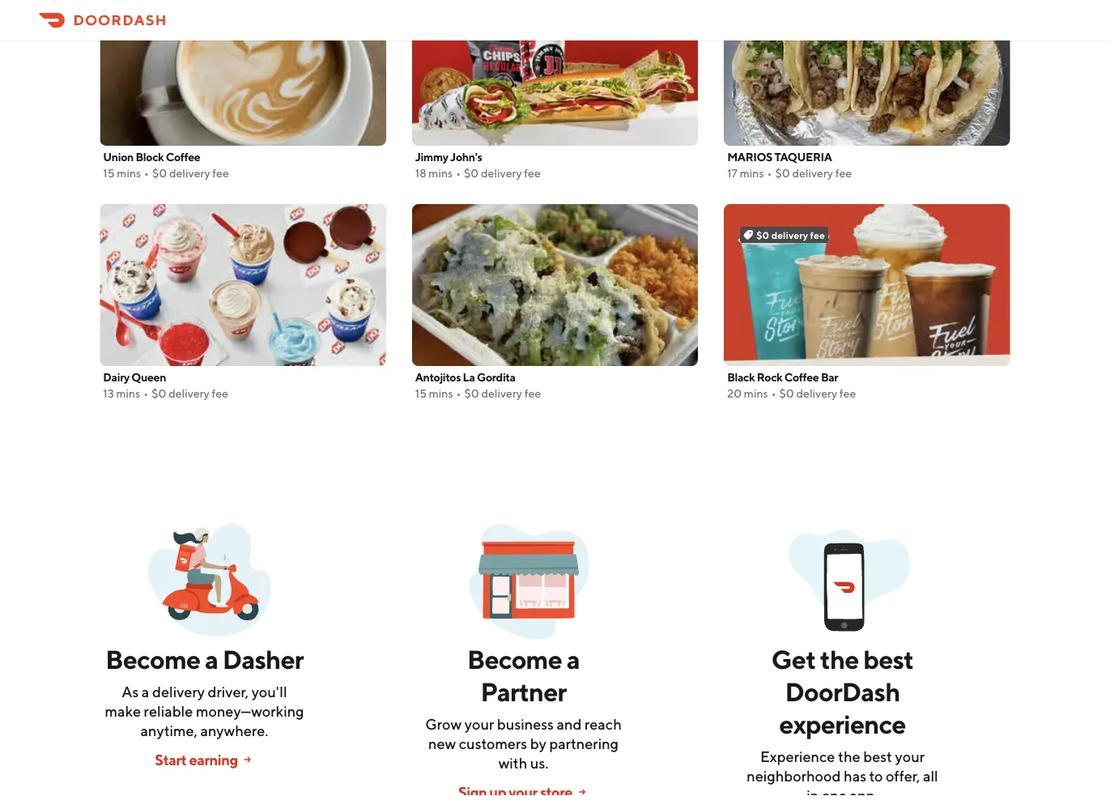 Task type: locate. For each thing, give the bounding box(es) containing it.
black rock coffee bar 20 mins • $0 delivery fee
[[727, 370, 856, 400]]

start earning button
[[103, 750, 306, 769]]

mins down marios
[[740, 166, 764, 180]]

$0 down block in the left top of the page
[[152, 166, 167, 180]]

$0 inside "antojitos la gordita 15 mins • $0 delivery fee"
[[464, 387, 479, 400]]

offer,
[[886, 767, 920, 784]]

the up the has on the right bottom
[[838, 747, 860, 765]]

best inside get the best doordash experience
[[863, 644, 914, 674]]

your up offer,
[[895, 747, 925, 765]]

partner
[[481, 676, 566, 707]]

union
[[103, 150, 134, 164]]

0 vertical spatial your
[[465, 715, 494, 732]]

a up driver,
[[205, 644, 218, 674]]

• down marios
[[767, 166, 772, 180]]

15 inside union block coffee 15 mins • $0 delivery fee
[[103, 166, 115, 180]]

customers
[[459, 734, 527, 752]]

in
[[807, 786, 819, 796]]

business
[[497, 715, 554, 732]]

20
[[727, 387, 742, 400]]

become
[[106, 644, 200, 674], [467, 644, 562, 674]]

mins right 13
[[116, 387, 140, 400]]

mins down the 'rock' on the right top
[[744, 387, 768, 400]]

$0 inside the marios taqueria 17 mins • $0 delivery fee
[[775, 166, 790, 180]]

a inside as a delivery driver, you'll make reliable money—working anytime, anywhere.
[[142, 683, 149, 700]]

mins inside black rock coffee bar 20 mins • $0 delivery fee
[[744, 387, 768, 400]]

your
[[465, 715, 494, 732], [895, 747, 925, 765]]

all
[[923, 767, 938, 784]]

delivery inside jimmy john's 18 mins • $0 delivery fee
[[481, 166, 522, 180]]

as
[[122, 683, 139, 700]]

become up 'partner'
[[467, 644, 562, 674]]

fee inside union block coffee 15 mins • $0 delivery fee
[[212, 166, 229, 180]]

has
[[844, 767, 866, 784]]

mins down the jimmy
[[429, 166, 453, 180]]

a up and
[[567, 644, 580, 674]]

coffee inside union block coffee 15 mins • $0 delivery fee
[[166, 150, 200, 164]]

15 down antojitos
[[415, 387, 427, 400]]

15
[[103, 166, 115, 180], [415, 387, 427, 400]]

union block coffee 15 mins • $0 delivery fee
[[103, 150, 229, 180]]

1 best from the top
[[863, 644, 914, 674]]

the for experience
[[838, 747, 860, 765]]

• inside "antojitos la gordita 15 mins • $0 delivery fee"
[[456, 387, 461, 400]]

marios
[[727, 150, 773, 164]]

0 vertical spatial best
[[863, 644, 914, 674]]

1 vertical spatial best
[[863, 747, 892, 765]]

1 horizontal spatial 15
[[415, 387, 427, 400]]

your up customers
[[465, 715, 494, 732]]

earning
[[189, 751, 238, 768]]

1 horizontal spatial coffee
[[785, 370, 819, 384]]

your inside grow your business and reach new customers by partnering with us.
[[465, 715, 494, 732]]

best up doordash
[[863, 644, 914, 674]]

coffee right block in the left top of the page
[[166, 150, 200, 164]]

1 horizontal spatial a
[[205, 644, 218, 674]]

15 down union
[[103, 166, 115, 180]]

15 inside "antojitos la gordita 15 mins • $0 delivery fee"
[[415, 387, 427, 400]]

• inside the marios taqueria 17 mins • $0 delivery fee
[[767, 166, 772, 180]]

partnering
[[549, 734, 619, 752]]

jimmy john's 18 mins • $0 delivery fee
[[415, 150, 541, 180]]

grow your business and reach new customers by partnering with us.
[[425, 715, 622, 771]]

anytime,
[[141, 722, 197, 739]]

1 horizontal spatial your
[[895, 747, 925, 765]]

• inside black rock coffee bar 20 mins • $0 delivery fee
[[771, 387, 776, 400]]

best inside experience the best your neighborhood has to offer, all in one app.
[[863, 747, 892, 765]]

as a delivery driver, you'll make reliable money—working anytime, anywhere.
[[105, 683, 304, 739]]

experience
[[779, 709, 906, 739]]

become up as at the left bottom of page
[[106, 644, 200, 674]]

$0 down john's on the top left of the page
[[464, 166, 479, 180]]

0 vertical spatial 15
[[103, 166, 115, 180]]

1 horizontal spatial become
[[467, 644, 562, 674]]

fee
[[212, 166, 229, 180], [524, 166, 541, 180], [835, 166, 852, 180], [810, 229, 825, 241], [212, 387, 228, 400], [525, 387, 541, 400], [840, 387, 856, 400]]

• down queen
[[144, 387, 148, 400]]

mins down antojitos
[[429, 387, 453, 400]]

15 for antojitos la gordita 15 mins • $0 delivery fee
[[415, 387, 427, 400]]

rock
[[757, 370, 783, 384]]

0 horizontal spatial 15
[[103, 166, 115, 180]]

0 horizontal spatial your
[[465, 715, 494, 732]]

• down john's on the top left of the page
[[456, 166, 461, 180]]

$0
[[152, 166, 167, 180], [464, 166, 479, 180], [775, 166, 790, 180], [757, 229, 769, 241], [152, 387, 166, 400], [464, 387, 479, 400], [779, 387, 794, 400]]

reliable
[[144, 702, 193, 719]]

a
[[205, 644, 218, 674], [567, 644, 580, 674], [142, 683, 149, 700]]

dairy
[[103, 370, 129, 384]]

2 become from the left
[[467, 644, 562, 674]]

0 vertical spatial coffee
[[166, 150, 200, 164]]

by
[[530, 734, 546, 752]]

queen
[[131, 370, 166, 384]]

antojitos
[[415, 370, 461, 384]]

us.
[[530, 754, 549, 771]]

coffee
[[166, 150, 200, 164], [785, 370, 819, 384]]

$0 down la
[[464, 387, 479, 400]]

become inside become a partner
[[467, 644, 562, 674]]

the for get
[[820, 644, 859, 674]]

13
[[103, 387, 114, 400]]

best
[[863, 644, 914, 674], [863, 747, 892, 765]]

the inside experience the best your neighborhood has to offer, all in one app.
[[838, 747, 860, 765]]

2 best from the top
[[863, 747, 892, 765]]

18
[[415, 166, 426, 180]]

become for become a dasher
[[106, 644, 200, 674]]

delivery inside the marios taqueria 17 mins • $0 delivery fee
[[792, 166, 833, 180]]

$0 down queen
[[152, 387, 166, 400]]

$0 down the 'rock' on the right top
[[779, 387, 794, 400]]

fee inside black rock coffee bar 20 mins • $0 delivery fee
[[840, 387, 856, 400]]

1 vertical spatial the
[[838, 747, 860, 765]]

become a dasher image
[[148, 518, 272, 643]]

$0 inside dairy queen 13 mins • $0 delivery fee
[[152, 387, 166, 400]]

experience
[[760, 747, 835, 765]]

• down the 'rock' on the right top
[[771, 387, 776, 400]]

mins
[[117, 166, 141, 180], [429, 166, 453, 180], [740, 166, 764, 180], [116, 387, 140, 400], [429, 387, 453, 400], [744, 387, 768, 400]]

1 vertical spatial your
[[895, 747, 925, 765]]

delivery inside black rock coffee bar 20 mins • $0 delivery fee
[[796, 387, 837, 400]]

the inside get the best doordash experience
[[820, 644, 859, 674]]

1 vertical spatial 15
[[415, 387, 427, 400]]

get the best doordash experience
[[772, 644, 914, 739]]

0 horizontal spatial coffee
[[166, 150, 200, 164]]

0 horizontal spatial a
[[142, 683, 149, 700]]

jimmy
[[415, 150, 448, 164]]

delivery inside "antojitos la gordita 15 mins • $0 delivery fee"
[[481, 387, 522, 400]]

0 horizontal spatial become
[[106, 644, 200, 674]]

become a partner image
[[467, 518, 592, 643]]

a right as at the left bottom of page
[[142, 683, 149, 700]]

• down antojitos
[[456, 387, 461, 400]]

a inside become a partner
[[567, 644, 580, 674]]

0 vertical spatial the
[[820, 644, 859, 674]]

start earning
[[155, 751, 238, 768]]

• inside dairy queen 13 mins • $0 delivery fee
[[144, 387, 148, 400]]

taqueria
[[775, 150, 832, 164]]

best for your
[[863, 747, 892, 765]]

mins down union
[[117, 166, 141, 180]]

delivery
[[169, 166, 210, 180], [481, 166, 522, 180], [792, 166, 833, 180], [771, 229, 808, 241], [169, 387, 209, 400], [481, 387, 522, 400], [796, 387, 837, 400], [152, 683, 205, 700]]

delivery inside union block coffee 15 mins • $0 delivery fee
[[169, 166, 210, 180]]

start
[[155, 751, 187, 768]]

fee inside dairy queen 13 mins • $0 delivery fee
[[212, 387, 228, 400]]

17
[[727, 166, 738, 180]]

15 for union block coffee 15 mins • $0 delivery fee
[[103, 166, 115, 180]]

the
[[820, 644, 859, 674], [838, 747, 860, 765]]

• inside jimmy john's 18 mins • $0 delivery fee
[[456, 166, 461, 180]]

coffee inside black rock coffee bar 20 mins • $0 delivery fee
[[785, 370, 819, 384]]

the up doordash
[[820, 644, 859, 674]]

$0 inside union block coffee 15 mins • $0 delivery fee
[[152, 166, 167, 180]]

• down block in the left top of the page
[[144, 166, 149, 180]]

coffee left bar
[[785, 370, 819, 384]]

$0 down taqueria
[[775, 166, 790, 180]]

make
[[105, 702, 141, 719]]

fee inside jimmy john's 18 mins • $0 delivery fee
[[524, 166, 541, 180]]

best up the to
[[863, 747, 892, 765]]

become a dasher
[[106, 644, 303, 674]]

1 become from the left
[[106, 644, 200, 674]]

2 horizontal spatial a
[[567, 644, 580, 674]]

mins inside the marios taqueria 17 mins • $0 delivery fee
[[740, 166, 764, 180]]

delivery inside as a delivery driver, you'll make reliable money—working anytime, anywhere.
[[152, 683, 205, 700]]

neighborhood
[[747, 767, 841, 784]]

gordita
[[477, 370, 516, 384]]

you'll
[[252, 683, 287, 700]]

and
[[557, 715, 582, 732]]

•
[[144, 166, 149, 180], [456, 166, 461, 180], [767, 166, 772, 180], [144, 387, 148, 400], [456, 387, 461, 400], [771, 387, 776, 400]]

1 vertical spatial coffee
[[785, 370, 819, 384]]

coffee for delivery
[[166, 150, 200, 164]]



Task type: describe. For each thing, give the bounding box(es) containing it.
block
[[136, 150, 164, 164]]

$0 down the marios taqueria 17 mins • $0 delivery fee
[[757, 229, 769, 241]]

coffee for $0
[[785, 370, 819, 384]]

app.
[[850, 786, 878, 796]]

john's
[[450, 150, 482, 164]]

driver,
[[208, 683, 249, 700]]

your inside experience the best your neighborhood has to offer, all in one app.
[[895, 747, 925, 765]]

mins inside "antojitos la gordita 15 mins • $0 delivery fee"
[[429, 387, 453, 400]]

dasher
[[223, 644, 303, 674]]

$0 inside black rock coffee bar 20 mins • $0 delivery fee
[[779, 387, 794, 400]]

reach
[[585, 715, 622, 732]]

best for doordash
[[863, 644, 914, 674]]

fee inside the marios taqueria 17 mins • $0 delivery fee
[[835, 166, 852, 180]]

get the best doordash experience image
[[786, 518, 911, 643]]

mins inside jimmy john's 18 mins • $0 delivery fee
[[429, 166, 453, 180]]

mins inside dairy queen 13 mins • $0 delivery fee
[[116, 387, 140, 400]]

bar
[[821, 370, 838, 384]]

one
[[822, 786, 847, 796]]

antojitos la gordita 15 mins • $0 delivery fee
[[415, 370, 541, 400]]

a for dasher
[[205, 644, 218, 674]]

become for become a partner
[[467, 644, 562, 674]]

black
[[727, 370, 755, 384]]

experience the best your neighborhood has to offer, all in one app.
[[747, 747, 938, 796]]

money—working
[[196, 702, 304, 719]]

mins inside union block coffee 15 mins • $0 delivery fee
[[117, 166, 141, 180]]

get
[[772, 644, 816, 674]]

dairy queen 13 mins • $0 delivery fee
[[103, 370, 228, 400]]

• inside union block coffee 15 mins • $0 delivery fee
[[144, 166, 149, 180]]

become a partner
[[467, 644, 580, 707]]

doordash
[[785, 676, 900, 707]]

anywhere.
[[200, 722, 268, 739]]

to
[[869, 767, 883, 784]]

fee inside "antojitos la gordita 15 mins • $0 delivery fee"
[[525, 387, 541, 400]]

with
[[499, 754, 527, 771]]

grow
[[425, 715, 462, 732]]

a for delivery
[[142, 683, 149, 700]]

a for partner
[[567, 644, 580, 674]]

new
[[428, 734, 456, 752]]

marios taqueria 17 mins • $0 delivery fee
[[727, 150, 852, 180]]

$0 inside jimmy john's 18 mins • $0 delivery fee
[[464, 166, 479, 180]]

delivery inside dairy queen 13 mins • $0 delivery fee
[[169, 387, 209, 400]]

la
[[463, 370, 475, 384]]

$0 delivery fee
[[757, 229, 825, 241]]



Task type: vqa. For each thing, say whether or not it's contained in the screenshot.
Sides button
no



